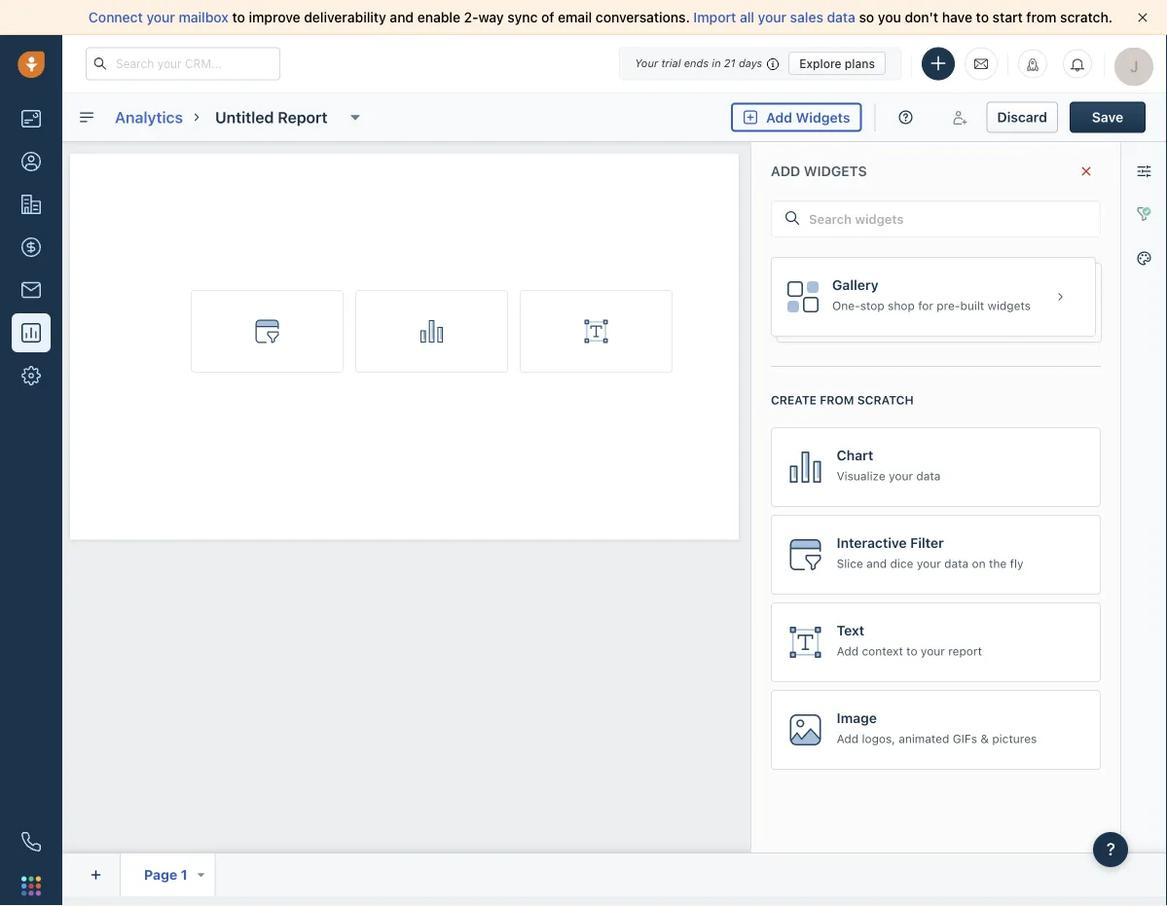 Task type: vqa. For each thing, say whether or not it's contained in the screenshot.
you
yes



Task type: describe. For each thing, give the bounding box(es) containing it.
sales
[[790, 9, 823, 25]]

improve
[[249, 9, 300, 25]]

phone image
[[21, 832, 41, 852]]

connect your mailbox to improve deliverability and enable 2-way sync of email conversations. import all your sales data so you don't have to start from scratch.
[[89, 9, 1113, 25]]

all
[[740, 9, 754, 25]]

have
[[942, 9, 972, 25]]

Search your CRM... text field
[[86, 47, 280, 80]]

plans
[[845, 56, 875, 70]]

2 your from the left
[[758, 9, 787, 25]]

2-
[[464, 9, 478, 25]]

conversations.
[[596, 9, 690, 25]]

way
[[478, 9, 504, 25]]

deliverability
[[304, 9, 386, 25]]

what's new image
[[1026, 58, 1040, 72]]

close image
[[1138, 13, 1148, 22]]

import all your sales data link
[[693, 9, 859, 25]]

send email image
[[974, 56, 988, 72]]

import
[[693, 9, 736, 25]]

from
[[1026, 9, 1057, 25]]

data
[[827, 9, 856, 25]]

explore plans link
[[789, 52, 886, 75]]

enable
[[417, 9, 460, 25]]

sync
[[507, 9, 538, 25]]

1 to from the left
[[232, 9, 245, 25]]

2 to from the left
[[976, 9, 989, 25]]

your trial ends in 21 days
[[635, 57, 762, 70]]

start
[[993, 9, 1023, 25]]

days
[[739, 57, 762, 70]]

and
[[390, 9, 414, 25]]



Task type: locate. For each thing, give the bounding box(es) containing it.
you
[[878, 9, 901, 25]]

explore plans
[[799, 56, 875, 70]]

trial
[[661, 57, 681, 70]]

21
[[724, 57, 736, 70]]

don't
[[905, 9, 939, 25]]

phone element
[[12, 823, 51, 861]]

email
[[558, 9, 592, 25]]

so
[[859, 9, 874, 25]]

mailbox
[[179, 9, 229, 25]]

to right the 'mailbox'
[[232, 9, 245, 25]]

your left the 'mailbox'
[[146, 9, 175, 25]]

connect your mailbox link
[[89, 9, 232, 25]]

1 horizontal spatial your
[[758, 9, 787, 25]]

to left start
[[976, 9, 989, 25]]

to
[[232, 9, 245, 25], [976, 9, 989, 25]]

your
[[635, 57, 658, 70]]

1 your from the left
[[146, 9, 175, 25]]

your right 'all'
[[758, 9, 787, 25]]

ends
[[684, 57, 709, 70]]

connect
[[89, 9, 143, 25]]

scratch.
[[1060, 9, 1113, 25]]

1 horizontal spatial to
[[976, 9, 989, 25]]

0 horizontal spatial to
[[232, 9, 245, 25]]

of
[[541, 9, 554, 25]]

0 horizontal spatial your
[[146, 9, 175, 25]]

explore
[[799, 56, 842, 70]]

freshworks switcher image
[[21, 876, 41, 896]]

your
[[146, 9, 175, 25], [758, 9, 787, 25]]

in
[[712, 57, 721, 70]]



